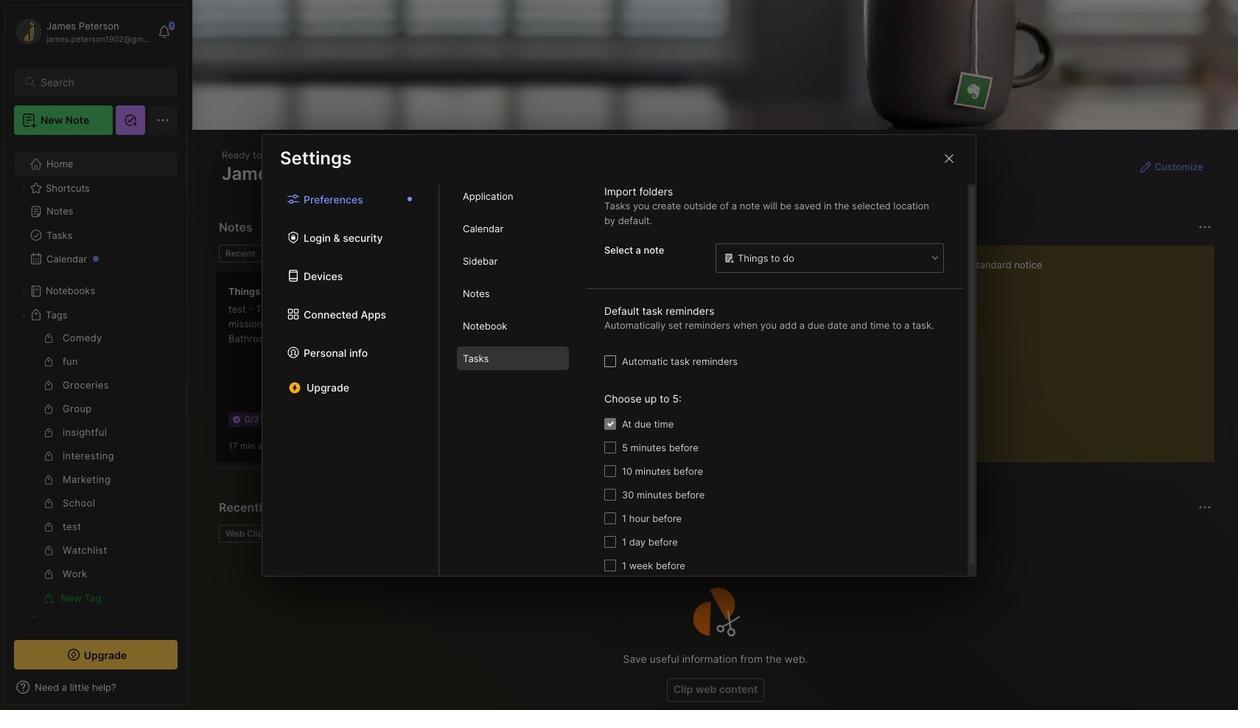 Task type: locate. For each thing, give the bounding box(es) containing it.
tree
[[5, 144, 187, 666]]

tab
[[457, 184, 569, 208], [457, 217, 569, 240], [219, 245, 262, 262], [268, 245, 328, 262], [457, 249, 569, 273], [457, 282, 569, 305], [457, 314, 569, 338], [457, 347, 569, 370], [219, 525, 275, 543]]

none search field inside main 'element'
[[41, 73, 164, 91]]

expand notebooks image
[[19, 287, 28, 296]]

None search field
[[41, 73, 164, 91]]

None checkbox
[[605, 489, 616, 501], [605, 560, 616, 571], [605, 489, 616, 501], [605, 560, 616, 571]]

Start writing… text field
[[907, 246, 1214, 450]]

tab list
[[262, 184, 439, 575], [439, 184, 587, 575], [219, 245, 871, 262]]

None checkbox
[[605, 355, 616, 367], [605, 418, 616, 430], [605, 442, 616, 453], [605, 465, 616, 477], [605, 512, 616, 524], [605, 536, 616, 548], [605, 355, 616, 367], [605, 418, 616, 430], [605, 442, 616, 453], [605, 465, 616, 477], [605, 512, 616, 524], [605, 536, 616, 548]]

group
[[14, 327, 169, 610]]

main element
[[0, 0, 192, 710]]

row group
[[216, 271, 1239, 472]]



Task type: describe. For each thing, give the bounding box(es) containing it.
Default task note field
[[715, 243, 945, 274]]

Search text field
[[41, 75, 164, 89]]

tree inside main 'element'
[[5, 144, 187, 666]]

close image
[[941, 149, 958, 167]]

expand tags image
[[19, 310, 28, 319]]

group inside main 'element'
[[14, 327, 169, 610]]



Task type: vqa. For each thing, say whether or not it's contained in the screenshot.
you
no



